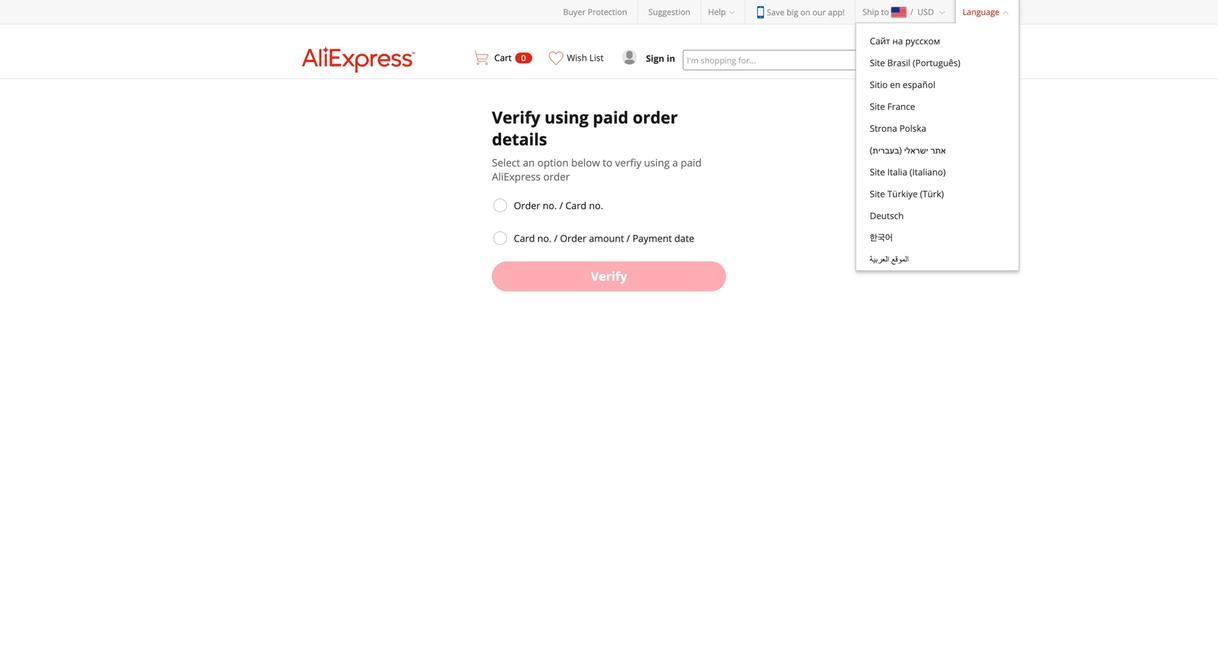 Task type: vqa. For each thing, say whether or not it's contained in the screenshot.
"Site Italia (Italiano)" at right top
yes



Task type: describe. For each thing, give the bounding box(es) containing it.
sign in link
[[646, 52, 676, 65]]

türkiye
[[888, 188, 918, 200]]

site for site italia (italiano)
[[870, 166, 886, 178]]

app!
[[829, 6, 845, 18]]

save big on our app! link
[[756, 6, 845, 18]]

sign
[[646, 52, 665, 65]]

buyer protection link
[[564, 6, 628, 17]]

sitio
[[870, 79, 888, 91]]

sitio en español link
[[857, 74, 1019, 96]]

suggestion
[[649, 6, 691, 17]]

(italiano)
[[910, 166, 946, 178]]

الموقع العربية link
[[857, 249, 1019, 271]]

0
[[522, 52, 526, 64]]

strona polska
[[870, 122, 927, 135]]

buyer
[[564, 6, 586, 17]]

/ usd
[[911, 6, 935, 17]]

polska
[[900, 122, 927, 135]]

usd
[[918, 6, 935, 17]]

ship to
[[863, 6, 890, 17]]

cart
[[495, 52, 512, 64]]

site italia (italiano)
[[870, 166, 946, 178]]

сайт на русском link
[[857, 30, 1019, 52]]

ישראלי
[[905, 144, 929, 156]]

our
[[813, 6, 826, 18]]

(בעברית)
[[870, 144, 902, 156]]

italia
[[888, 166, 908, 178]]

deutsch link
[[857, 205, 1019, 227]]

/
[[911, 6, 914, 17]]

france
[[888, 100, 916, 113]]

site türkiye (türk) link
[[857, 183, 1019, 205]]

site brasil (português)
[[870, 57, 961, 69]]

brasil
[[888, 57, 911, 69]]

site türkiye (türk)
[[870, 188, 945, 200]]

list
[[590, 52, 604, 64]]

на
[[893, 35, 904, 47]]

русском
[[906, 35, 941, 47]]

sign in
[[646, 52, 676, 65]]



Task type: locate. For each thing, give the bounding box(es) containing it.
ship
[[863, 6, 880, 17]]

сайт
[[870, 35, 891, 47]]

4 site from the top
[[870, 188, 886, 200]]

language
[[963, 6, 1000, 17]]

한국어
[[870, 232, 894, 244]]

אתר ישראלי (בעברית) link
[[857, 139, 1019, 161]]

wish list
[[567, 52, 604, 64]]

site for site brasil (português)
[[870, 57, 886, 69]]

buyer protection
[[564, 6, 628, 17]]

sitio en español
[[870, 79, 936, 91]]

الموقع العربية
[[870, 253, 909, 266]]

한국어 link
[[857, 227, 1019, 249]]

big
[[787, 6, 799, 18]]

suggestion link
[[649, 6, 691, 17]]

אתר ישראלי (בעברית)
[[870, 144, 947, 156]]

en
[[891, 79, 901, 91]]

site inside site brasil (português) link
[[870, 57, 886, 69]]

site down 'sitio'
[[870, 100, 886, 113]]

3 site from the top
[[870, 166, 886, 178]]

(türk)
[[921, 188, 945, 200]]

I'm shopping for... text field
[[683, 50, 888, 70]]

strona
[[870, 122, 898, 135]]

deutsch
[[870, 210, 904, 222]]

сайт на русском
[[870, 35, 941, 47]]

español
[[903, 79, 936, 91]]

wish list link
[[543, 31, 612, 76]]

site france link
[[857, 96, 1019, 118]]

site left 'brasil'
[[870, 57, 886, 69]]

site france
[[870, 100, 916, 113]]

1 site from the top
[[870, 57, 886, 69]]

wish
[[567, 52, 588, 64]]

site for site türkiye (türk)
[[870, 188, 886, 200]]

help
[[709, 6, 726, 17]]

to
[[882, 6, 890, 17]]

site for site france
[[870, 100, 886, 113]]

2 site from the top
[[870, 100, 886, 113]]

site
[[870, 57, 886, 69], [870, 100, 886, 113], [870, 166, 886, 178], [870, 188, 886, 200]]

None submit
[[888, 50, 922, 70]]

site inside "site türkiye (türk)" 'link'
[[870, 188, 886, 200]]

save
[[767, 6, 785, 18]]

(português)
[[913, 57, 961, 69]]

site left the italia at the right top of page
[[870, 166, 886, 178]]

site brasil (português) link
[[857, 52, 1019, 74]]

protection
[[588, 6, 628, 17]]

site inside site france link
[[870, 100, 886, 113]]

save big on our app!
[[767, 6, 845, 18]]

on
[[801, 6, 811, 18]]

site up deutsch
[[870, 188, 886, 200]]

site inside site italia (italiano) link
[[870, 166, 886, 178]]

אתר
[[931, 144, 947, 156]]

site italia (italiano) link
[[857, 161, 1019, 183]]

language link
[[956, 0, 1020, 26]]

strona polska link
[[857, 118, 1019, 139]]

in
[[667, 52, 676, 65]]



